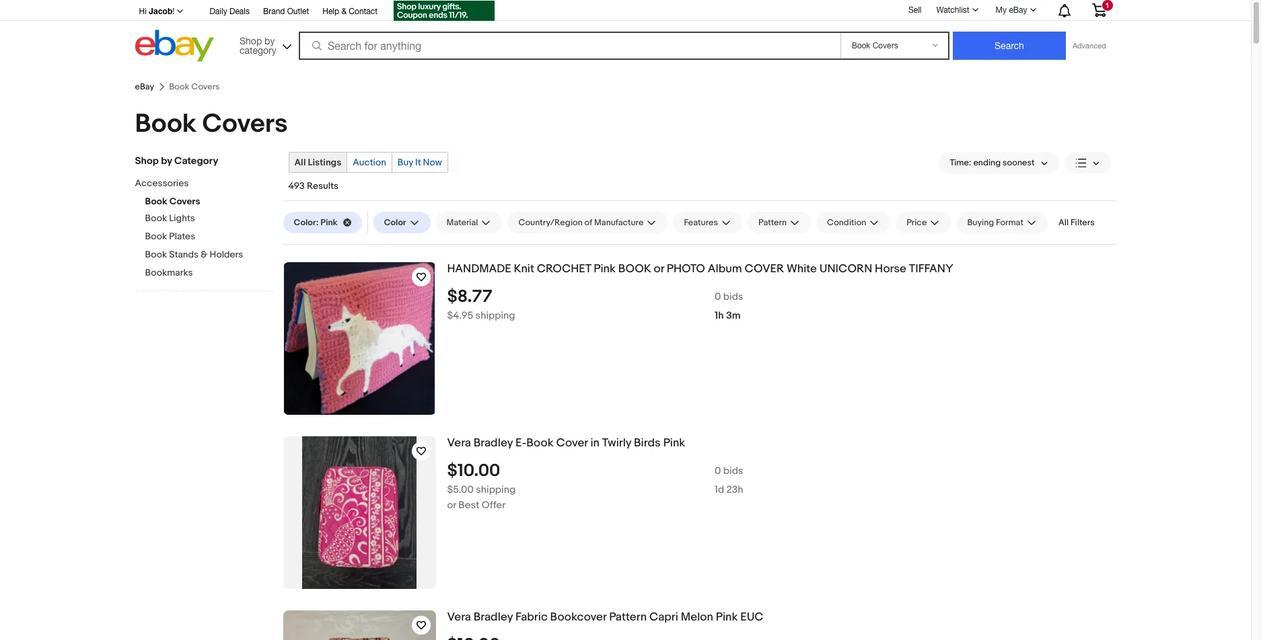 Task type: describe. For each thing, give the bounding box(es) containing it.
1d 23h or best offer
[[447, 484, 743, 512]]

auction link
[[347, 153, 392, 172]]

$5.00
[[447, 484, 474, 497]]

0 horizontal spatial ebay
[[135, 81, 154, 92]]

book
[[618, 262, 651, 276]]

pink left "euc"
[[716, 611, 738, 625]]

e-
[[515, 437, 526, 450]]

birds
[[634, 437, 661, 450]]

book down accessories
[[145, 196, 167, 207]]

album
[[708, 262, 742, 276]]

pattern button
[[748, 212, 811, 234]]

bradley for fabric
[[474, 611, 513, 625]]

book stands & holders link
[[145, 249, 273, 262]]

help & contact link
[[322, 5, 378, 20]]

ending
[[973, 157, 1001, 168]]

shop by category
[[240, 35, 276, 56]]

shop for shop by category
[[135, 155, 159, 168]]

shop by category
[[135, 155, 218, 168]]

0 for 0 bids $4.95 shipping
[[715, 291, 721, 303]]

1
[[1105, 1, 1109, 9]]

cover
[[556, 437, 588, 450]]

all for all listings
[[294, 157, 306, 168]]

ebay link
[[135, 81, 154, 92]]

features
[[684, 217, 718, 228]]

euc
[[740, 611, 763, 625]]

bids for 0 bids $5.00 shipping
[[723, 465, 743, 478]]

my
[[996, 5, 1007, 15]]

horse
[[875, 262, 906, 276]]

1h
[[715, 309, 724, 322]]

shop for shop by category
[[240, 35, 262, 46]]

white
[[787, 262, 817, 276]]

bookmarks link
[[145, 267, 273, 280]]

time: ending soonest button
[[939, 152, 1059, 174]]

material
[[447, 217, 478, 228]]

results
[[307, 180, 339, 192]]

all filters
[[1059, 217, 1095, 228]]

stands
[[169, 249, 199, 260]]

crochet
[[537, 262, 591, 276]]

time:
[[950, 157, 971, 168]]

bookmarks
[[145, 267, 193, 279]]

tiffany
[[909, 262, 953, 276]]

country/region
[[518, 217, 583, 228]]

vera bradley e-book cover in twirly birds pink
[[447, 437, 685, 450]]

knit
[[514, 262, 534, 276]]

accessories book covers book lights book plates book stands & holders bookmarks
[[135, 178, 243, 279]]

vera bradley fabric bookcover pattern capri melon pink euc
[[447, 611, 763, 625]]

watchlist link
[[929, 2, 984, 18]]

book left plates
[[145, 231, 167, 242]]

shop by category banner
[[132, 0, 1116, 65]]

3m
[[726, 309, 741, 322]]

material button
[[436, 212, 502, 234]]

price
[[907, 217, 927, 228]]

0 vertical spatial covers
[[202, 108, 288, 140]]

buy it now
[[398, 157, 442, 168]]

watchlist
[[936, 5, 969, 15]]

manufacture
[[594, 217, 644, 228]]

category
[[174, 155, 218, 168]]

bradley for e-
[[474, 437, 513, 450]]

price button
[[896, 212, 951, 234]]

1 link
[[1084, 0, 1114, 20]]

sell
[[908, 5, 922, 15]]

all for all filters
[[1059, 217, 1069, 228]]

color: pink
[[294, 217, 338, 228]]

account navigation
[[132, 0, 1116, 23]]

23h
[[726, 484, 743, 497]]

all listings link
[[289, 153, 347, 172]]

auction
[[353, 157, 386, 168]]

color
[[384, 217, 406, 228]]

color button
[[373, 212, 430, 234]]

0 bids $5.00 shipping
[[447, 465, 743, 497]]

twirly
[[602, 437, 631, 450]]

unicorn
[[820, 262, 872, 276]]

& inside accessories book covers book lights book plates book stands & holders bookmarks
[[201, 249, 208, 260]]

features button
[[673, 212, 742, 234]]

493 results
[[288, 180, 339, 192]]

vera bradley e-book cover in twirly birds pink image
[[302, 437, 417, 590]]

buying format
[[967, 217, 1024, 228]]

help & contact
[[322, 7, 378, 16]]

outlet
[[287, 7, 309, 16]]

0 for 0 bids $5.00 shipping
[[715, 465, 721, 478]]

pattern inside dropdown button
[[758, 217, 787, 228]]

Search for anything text field
[[301, 33, 838, 59]]

sell link
[[902, 5, 928, 15]]

melon
[[681, 611, 713, 625]]

my ebay link
[[988, 2, 1042, 18]]

get the coupon image
[[394, 1, 495, 21]]

by for category
[[265, 35, 275, 46]]

handmade knit crochet pink book or photo album cover white unicorn horse tiffany image
[[284, 262, 435, 415]]

view: list view image
[[1075, 156, 1100, 170]]

buying
[[967, 217, 994, 228]]

shipping for $5.00
[[476, 484, 516, 497]]

color:
[[294, 217, 319, 228]]

offer
[[482, 499, 506, 512]]

$4.95
[[447, 309, 473, 322]]

1 vertical spatial pattern
[[609, 611, 647, 625]]

condition
[[827, 217, 866, 228]]



Task type: locate. For each thing, give the bounding box(es) containing it.
shipping down $8.77 at the top left
[[476, 309, 515, 322]]

pattern up cover on the top of the page
[[758, 217, 787, 228]]

all
[[294, 157, 306, 168], [1059, 217, 1069, 228]]

2 vera from the top
[[447, 611, 471, 625]]

holders
[[210, 249, 243, 260]]

shop down deals
[[240, 35, 262, 46]]

vera for vera bradley e-book cover in twirly birds pink
[[447, 437, 471, 450]]

capri
[[649, 611, 678, 625]]

shipping up offer
[[476, 484, 516, 497]]

1 bids from the top
[[723, 291, 743, 303]]

handmade knit crochet pink book or photo album cover white unicorn horse tiffany
[[447, 262, 953, 276]]

None submit
[[953, 32, 1066, 60]]

2 bradley from the top
[[474, 611, 513, 625]]

covers up category
[[202, 108, 288, 140]]

lights
[[169, 213, 195, 224]]

by down brand
[[265, 35, 275, 46]]

best
[[459, 499, 479, 512]]

cover
[[745, 262, 784, 276]]

pink right color:
[[321, 217, 338, 228]]

country/region of manufacture button
[[508, 212, 668, 234]]

brand outlet link
[[263, 5, 309, 20]]

0 vertical spatial &
[[341, 7, 347, 16]]

or inside the 1d 23h or best offer
[[447, 499, 456, 512]]

deals
[[229, 7, 250, 16]]

covers up lights
[[169, 196, 200, 207]]

contact
[[349, 7, 378, 16]]

1 vertical spatial shop
[[135, 155, 159, 168]]

0 horizontal spatial covers
[[169, 196, 200, 207]]

bradley left 'fabric'
[[474, 611, 513, 625]]

book
[[135, 108, 196, 140], [145, 196, 167, 207], [145, 213, 167, 224], [145, 231, 167, 242], [145, 249, 167, 260], [526, 437, 554, 450]]

vera bradley fabric bookcover pattern capri melon pink euc link
[[447, 611, 1116, 625]]

1 vertical spatial vera
[[447, 611, 471, 625]]

daily deals
[[210, 7, 250, 16]]

all filters button
[[1053, 212, 1100, 234]]

book plates link
[[145, 231, 273, 244]]

0 horizontal spatial shop
[[135, 155, 159, 168]]

ebay inside 'account' navigation
[[1009, 5, 1027, 15]]

buy
[[398, 157, 413, 168]]

color: pink link
[[283, 212, 362, 234]]

by for category
[[161, 155, 172, 168]]

0 vertical spatial shipping
[[476, 309, 515, 322]]

pink right the birds
[[663, 437, 685, 450]]

0 vertical spatial bradley
[[474, 437, 513, 450]]

1 vertical spatial ebay
[[135, 81, 154, 92]]

fabric
[[515, 611, 548, 625]]

advanced
[[1073, 42, 1106, 50]]

it
[[415, 157, 421, 168]]

0 vertical spatial shop
[[240, 35, 262, 46]]

plates
[[169, 231, 195, 242]]

1 0 from the top
[[715, 291, 721, 303]]

1h 3m
[[715, 309, 741, 322]]

0 horizontal spatial pattern
[[609, 611, 647, 625]]

book covers
[[135, 108, 288, 140]]

& right help
[[341, 7, 347, 16]]

0 inside 0 bids $5.00 shipping
[[715, 465, 721, 478]]

1 vertical spatial covers
[[169, 196, 200, 207]]

daily
[[210, 7, 227, 16]]

photo
[[667, 262, 705, 276]]

or right book
[[654, 262, 664, 276]]

1 vertical spatial 0
[[715, 465, 721, 478]]

shop by category button
[[234, 30, 294, 59]]

pattern
[[758, 217, 787, 228], [609, 611, 647, 625]]

bradley inside vera bradley fabric bookcover pattern capri melon pink euc link
[[474, 611, 513, 625]]

in
[[590, 437, 600, 450]]

all left the filters
[[1059, 217, 1069, 228]]

0 up 1d
[[715, 465, 721, 478]]

vera
[[447, 437, 471, 450], [447, 611, 471, 625]]

!
[[172, 7, 175, 16]]

1 vertical spatial &
[[201, 249, 208, 260]]

1 vertical spatial shipping
[[476, 484, 516, 497]]

1 horizontal spatial by
[[265, 35, 275, 46]]

1 horizontal spatial all
[[1059, 217, 1069, 228]]

shop inside shop by category
[[240, 35, 262, 46]]

my ebay
[[996, 5, 1027, 15]]

bradley inside vera bradley e-book cover in twirly birds pink link
[[474, 437, 513, 450]]

handmade knit crochet pink book or photo album cover white unicorn horse tiffany link
[[447, 262, 1116, 276]]

$10.00
[[447, 461, 500, 482]]

$8.77
[[447, 287, 492, 307]]

0 bids $4.95 shipping
[[447, 291, 743, 322]]

vera for vera bradley fabric bookcover pattern capri melon pink euc
[[447, 611, 471, 625]]

0
[[715, 291, 721, 303], [715, 465, 721, 478]]

jacob
[[149, 6, 172, 16]]

1 vertical spatial bids
[[723, 465, 743, 478]]

0 up '1h' on the right of page
[[715, 291, 721, 303]]

bids inside "0 bids $4.95 shipping"
[[723, 291, 743, 303]]

vera bradley fabric bookcover pattern capri melon pink euc image
[[283, 611, 436, 641]]

brand outlet
[[263, 7, 309, 16]]

0 horizontal spatial &
[[201, 249, 208, 260]]

1 vertical spatial or
[[447, 499, 456, 512]]

& inside "link"
[[341, 7, 347, 16]]

0 horizontal spatial all
[[294, 157, 306, 168]]

bids up 23h
[[723, 465, 743, 478]]

1 horizontal spatial covers
[[202, 108, 288, 140]]

book left cover
[[526, 437, 554, 450]]

bids up 3m
[[723, 291, 743, 303]]

0 vertical spatial vera
[[447, 437, 471, 450]]

1 bradley from the top
[[474, 437, 513, 450]]

filters
[[1071, 217, 1095, 228]]

book up shop by category
[[135, 108, 196, 140]]

hi jacob !
[[139, 6, 175, 16]]

book left lights
[[145, 213, 167, 224]]

0 horizontal spatial by
[[161, 155, 172, 168]]

book up bookmarks
[[145, 249, 167, 260]]

or left best
[[447, 499, 456, 512]]

1 horizontal spatial shop
[[240, 35, 262, 46]]

1 vera from the top
[[447, 437, 471, 450]]

0 horizontal spatial or
[[447, 499, 456, 512]]

pink left book
[[594, 262, 616, 276]]

bids inside 0 bids $5.00 shipping
[[723, 465, 743, 478]]

1 horizontal spatial or
[[654, 262, 664, 276]]

bids
[[723, 291, 743, 303], [723, 465, 743, 478]]

2 bids from the top
[[723, 465, 743, 478]]

pink
[[321, 217, 338, 228], [594, 262, 616, 276], [663, 437, 685, 450], [716, 611, 738, 625]]

ebay
[[1009, 5, 1027, 15], [135, 81, 154, 92]]

shipping inside 0 bids $5.00 shipping
[[476, 484, 516, 497]]

1 vertical spatial by
[[161, 155, 172, 168]]

0 inside "0 bids $4.95 shipping"
[[715, 291, 721, 303]]

bradley left e-
[[474, 437, 513, 450]]

1d
[[715, 484, 724, 497]]

0 vertical spatial pattern
[[758, 217, 787, 228]]

condition button
[[816, 212, 891, 234]]

bids for 0 bids $4.95 shipping
[[723, 291, 743, 303]]

1 vertical spatial bradley
[[474, 611, 513, 625]]

or
[[654, 262, 664, 276], [447, 499, 456, 512]]

by inside shop by category
[[265, 35, 275, 46]]

listings
[[308, 157, 341, 168]]

& down the "book plates" link
[[201, 249, 208, 260]]

shop
[[240, 35, 262, 46], [135, 155, 159, 168]]

pattern left capri
[[609, 611, 647, 625]]

vera bradley e-book cover in twirly birds pink link
[[447, 437, 1116, 451]]

1 horizontal spatial pattern
[[758, 217, 787, 228]]

1 horizontal spatial &
[[341, 7, 347, 16]]

0 vertical spatial or
[[654, 262, 664, 276]]

shop up accessories
[[135, 155, 159, 168]]

1 horizontal spatial ebay
[[1009, 5, 1027, 15]]

help
[[322, 7, 339, 16]]

daily deals link
[[210, 5, 250, 20]]

buying format button
[[957, 212, 1048, 234]]

now
[[423, 157, 442, 168]]

category
[[240, 45, 276, 56]]

of
[[585, 217, 592, 228]]

all up 493
[[294, 157, 306, 168]]

all inside button
[[1059, 217, 1069, 228]]

all listings
[[294, 157, 341, 168]]

advanced link
[[1066, 32, 1113, 59]]

covers inside accessories book covers book lights book plates book stands & holders bookmarks
[[169, 196, 200, 207]]

book inside vera bradley e-book cover in twirly birds pink link
[[526, 437, 554, 450]]

0 vertical spatial all
[[294, 157, 306, 168]]

brand
[[263, 7, 285, 16]]

by up accessories
[[161, 155, 172, 168]]

handmade
[[447, 262, 511, 276]]

buy it now link
[[392, 153, 447, 172]]

0 vertical spatial bids
[[723, 291, 743, 303]]

0 vertical spatial 0
[[715, 291, 721, 303]]

1 vertical spatial all
[[1059, 217, 1069, 228]]

country/region of manufacture
[[518, 217, 644, 228]]

accessories link
[[135, 178, 263, 190]]

0 vertical spatial ebay
[[1009, 5, 1027, 15]]

none submit inside "shop by category" "banner"
[[953, 32, 1066, 60]]

2 0 from the top
[[715, 465, 721, 478]]

shipping inside "0 bids $4.95 shipping"
[[476, 309, 515, 322]]

shipping for $4.95
[[476, 309, 515, 322]]

0 vertical spatial by
[[265, 35, 275, 46]]



Task type: vqa. For each thing, say whether or not it's contained in the screenshot.
leftmost the 2
no



